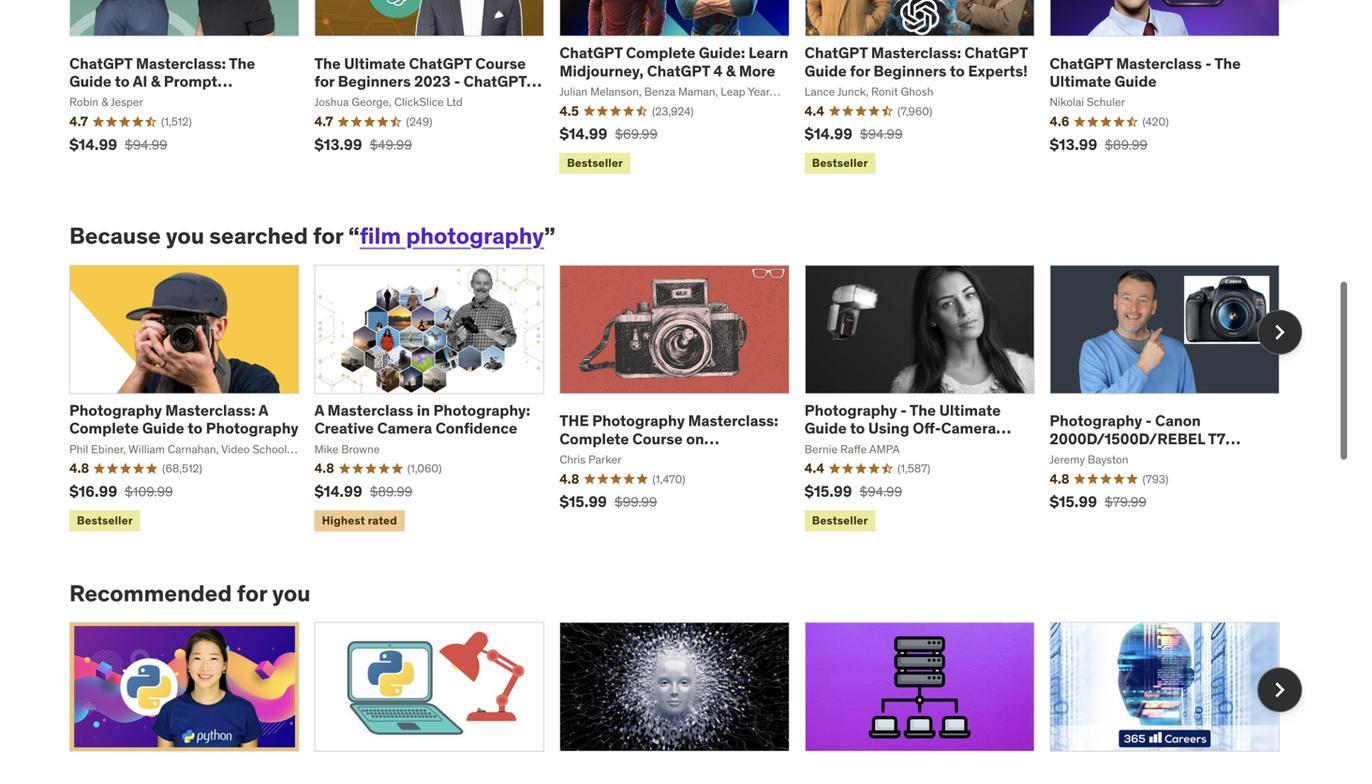 Task type: vqa. For each thing, say whether or not it's contained in the screenshot.
(339,581 ratings)
no



Task type: locate. For each thing, give the bounding box(es) containing it.
ultimate right experts!
[[1050, 72, 1112, 91]]

t7
[[1209, 429, 1226, 448]]

0 horizontal spatial you
[[166, 222, 204, 250]]

next image
[[1266, 317, 1296, 347], [1266, 675, 1296, 705]]

masterclass inside 'chatgpt masterclass - the ultimate guide'
[[1117, 54, 1203, 73]]

0 vertical spatial masterclass
[[1117, 54, 1203, 73]]

1 a from the left
[[259, 401, 268, 420]]

camera inside a masterclass in photography: creative camera confidence
[[377, 419, 432, 438]]

ultimate right using on the bottom
[[940, 401, 1001, 420]]

chatgpt
[[560, 43, 623, 62], [805, 43, 868, 62], [965, 43, 1028, 62], [69, 54, 133, 73], [409, 54, 472, 73], [1050, 54, 1113, 73], [647, 61, 711, 80], [464, 72, 527, 91]]

a
[[259, 401, 268, 420], [315, 401, 324, 420]]

2 horizontal spatial ultimate
[[1050, 72, 1112, 91]]

camera right creative
[[377, 419, 432, 438]]

you
[[166, 222, 204, 250], [272, 579, 311, 607]]

guide inside photography masterclass: a complete guide to photography
[[142, 419, 184, 438]]

for
[[851, 61, 871, 80], [315, 72, 335, 91], [313, 222, 343, 250], [237, 579, 267, 607]]

- inside the ultimate chatgpt course for beginners 2023 - chatgpt a-z
[[454, 72, 460, 91]]

camera left user
[[1050, 447, 1105, 466]]

1 vertical spatial next image
[[1266, 675, 1296, 705]]

chatgpt inside "chatgpt masterclass: the guide to ai & prompt engineering"
[[69, 54, 133, 73]]

4
[[714, 61, 723, 80]]

guide inside photography - the ultimate guide to using off-camera flash
[[805, 419, 847, 438]]

1 carousel element from the top
[[69, 265, 1303, 535]]

2 horizontal spatial course
[[1144, 447, 1195, 466]]

1 horizontal spatial masterclass
[[1117, 54, 1203, 73]]

masterclass: inside the photography masterclass: complete course on photography
[[689, 411, 779, 430]]

the inside photography - the ultimate guide to using off-camera flash
[[910, 401, 937, 420]]

because you searched for " film photography "
[[69, 222, 556, 250]]

camera
[[377, 419, 432, 438], [942, 419, 997, 438], [1050, 447, 1105, 466]]

1 vertical spatial masterclass
[[328, 401, 414, 420]]

2 horizontal spatial camera
[[1050, 447, 1105, 466]]

beginners left experts!
[[874, 61, 947, 80]]

complete inside the photography masterclass: complete course on photography
[[560, 429, 629, 448]]

chatgpt masterclass: the guide to ai & prompt engineering link
[[69, 54, 255, 109]]

to
[[950, 61, 965, 80], [115, 72, 130, 91], [188, 419, 203, 438], [851, 419, 865, 438]]

camera for photography:
[[377, 419, 432, 438]]

user
[[1109, 447, 1141, 466]]

guide
[[805, 61, 847, 80], [69, 72, 112, 91], [1115, 72, 1157, 91], [142, 419, 184, 438], [805, 419, 847, 438]]

0 horizontal spatial &
[[151, 72, 161, 91]]

masterclass:
[[872, 43, 962, 62], [136, 54, 226, 73], [165, 401, 256, 420], [689, 411, 779, 430]]

photography masterclass: a complete guide to photography link
[[69, 401, 299, 438]]

ultimate inside photography - the ultimate guide to using off-camera flash
[[940, 401, 1001, 420]]

0 horizontal spatial beginners
[[338, 72, 411, 91]]

complete inside chatgpt complete guide: learn midjourney, chatgpt 4 & more
[[626, 43, 696, 62]]

2 carousel element from the top
[[69, 622, 1303, 762]]

camera inside photography - the ultimate guide to using off-camera flash
[[942, 419, 997, 438]]

ultimate
[[344, 54, 406, 73], [1050, 72, 1112, 91], [940, 401, 1001, 420]]

& inside chatgpt complete guide: learn midjourney, chatgpt 4 & more
[[726, 61, 736, 80]]

0 horizontal spatial a
[[259, 401, 268, 420]]

& inside "chatgpt masterclass: the guide to ai & prompt engineering"
[[151, 72, 161, 91]]

ultimate left 2023
[[344, 54, 406, 73]]

& right ai
[[151, 72, 161, 91]]

photography inside "photography - canon 2000d/1500d/rebel t7 camera user course"
[[1050, 411, 1143, 430]]

2 a from the left
[[315, 401, 324, 420]]

learn
[[749, 43, 789, 62]]

- inside photography - the ultimate guide to using off-camera flash
[[901, 401, 907, 420]]

0 vertical spatial you
[[166, 222, 204, 250]]

a inside photography masterclass: a complete guide to photography
[[259, 401, 268, 420]]

film photography link
[[360, 222, 544, 250]]

carousel element
[[69, 265, 1303, 535], [69, 622, 1303, 762]]

camera right using on the bottom
[[942, 419, 997, 438]]

0 vertical spatial carousel element
[[69, 265, 1303, 535]]

chatgpt masterclass: chatgpt guide for beginners to experts!
[[805, 43, 1028, 80]]

1 next image from the top
[[1266, 317, 1296, 347]]

0 horizontal spatial course
[[476, 54, 526, 73]]

-
[[1206, 54, 1212, 73], [454, 72, 460, 91], [901, 401, 907, 420], [1146, 411, 1153, 430]]

guide inside the chatgpt masterclass: chatgpt guide for beginners to experts!
[[805, 61, 847, 80]]

- inside "photography - canon 2000d/1500d/rebel t7 camera user course"
[[1146, 411, 1153, 430]]

1 horizontal spatial a
[[315, 401, 324, 420]]

masterclass: inside photography masterclass: a complete guide to photography
[[165, 401, 256, 420]]

masterclass: inside the chatgpt masterclass: chatgpt guide for beginners to experts!
[[872, 43, 962, 62]]

next image for recommended for you
[[1266, 675, 1296, 705]]

beginners right a- at the top of page
[[338, 72, 411, 91]]

1 horizontal spatial you
[[272, 579, 311, 607]]

course down canon
[[1144, 447, 1195, 466]]

carousel element containing photography masterclass: a complete guide to photography
[[69, 265, 1303, 535]]

1 horizontal spatial ultimate
[[940, 401, 1001, 420]]

photography - canon 2000d/1500d/rebel t7 camera user course
[[1050, 411, 1226, 466]]

complete for the photography masterclass: complete course on photography
[[560, 429, 629, 448]]

0 horizontal spatial camera
[[377, 419, 432, 438]]

1 vertical spatial carousel element
[[69, 622, 1303, 762]]

beginners
[[874, 61, 947, 80], [338, 72, 411, 91]]

course
[[476, 54, 526, 73], [633, 429, 683, 448], [1144, 447, 1195, 466]]

masterclass: for &
[[136, 54, 226, 73]]

0 vertical spatial next image
[[1266, 317, 1296, 347]]

1 horizontal spatial camera
[[942, 419, 997, 438]]

masterclass: inside "chatgpt masterclass: the guide to ai & prompt engineering"
[[136, 54, 226, 73]]

the inside the ultimate chatgpt course for beginners 2023 - chatgpt a-z
[[315, 54, 341, 73]]

& right 4
[[726, 61, 736, 80]]

photography
[[69, 401, 162, 420], [805, 401, 898, 420], [593, 411, 685, 430], [1050, 411, 1143, 430], [206, 419, 299, 438], [560, 447, 653, 466]]

for inside the chatgpt masterclass: chatgpt guide for beginners to experts!
[[851, 61, 871, 80]]

0 horizontal spatial ultimate
[[344, 54, 406, 73]]

1 horizontal spatial beginners
[[874, 61, 947, 80]]

course left the on
[[633, 429, 683, 448]]

chatgpt masterclass - the ultimate guide
[[1050, 54, 1242, 91]]

1 horizontal spatial &
[[726, 61, 736, 80]]

course inside "photography - canon 2000d/1500d/rebel t7 camera user course"
[[1144, 447, 1195, 466]]

the
[[229, 54, 255, 73], [315, 54, 341, 73], [1215, 54, 1242, 73], [910, 401, 937, 420]]

masterclass
[[1117, 54, 1203, 73], [328, 401, 414, 420]]

complete
[[626, 43, 696, 62], [69, 419, 139, 438], [560, 429, 629, 448]]

2 next image from the top
[[1266, 675, 1296, 705]]

photography:
[[434, 401, 531, 420]]

&
[[726, 61, 736, 80], [151, 72, 161, 91]]

the ultimate chatgpt course for beginners 2023 - chatgpt a-z
[[315, 54, 527, 109]]

beginners inside the chatgpt masterclass: chatgpt guide for beginners to experts!
[[874, 61, 947, 80]]

course right 2023
[[476, 54, 526, 73]]

1 horizontal spatial course
[[633, 429, 683, 448]]

off-
[[913, 419, 942, 438]]

0 horizontal spatial masterclass
[[328, 401, 414, 420]]

photography - the ultimate guide to using off-camera flash link
[[805, 401, 1012, 456]]

masterclass inside a masterclass in photography: creative camera confidence
[[328, 401, 414, 420]]

complete inside photography masterclass: a complete guide to photography
[[69, 419, 139, 438]]

masterclass: for to
[[872, 43, 962, 62]]

a-
[[315, 90, 330, 109]]

beginners inside the ultimate chatgpt course for beginners 2023 - chatgpt a-z
[[338, 72, 411, 91]]

camera inside "photography - canon 2000d/1500d/rebel t7 camera user course"
[[1050, 447, 1105, 466]]

chatgpt masterclass - the ultimate guide link
[[1050, 54, 1242, 91]]



Task type: describe. For each thing, give the bounding box(es) containing it.
chatgpt masterclass: chatgpt guide for beginners to experts! link
[[805, 43, 1028, 80]]

ultimate inside the ultimate chatgpt course for beginners 2023 - chatgpt a-z
[[344, 54, 406, 73]]

searched
[[209, 222, 308, 250]]

a masterclass in photography: creative camera confidence link
[[315, 401, 531, 438]]

recommended
[[69, 579, 232, 607]]

prompt
[[164, 72, 218, 91]]

photography masterclass: a complete guide to photography
[[69, 401, 299, 438]]

ultimate inside 'chatgpt masterclass - the ultimate guide'
[[1050, 72, 1112, 91]]

chatgpt complete guide: learn midjourney, chatgpt 4 & more
[[560, 43, 789, 80]]

- inside 'chatgpt masterclass - the ultimate guide'
[[1206, 54, 1212, 73]]

ai
[[133, 72, 148, 91]]

guide inside 'chatgpt masterclass - the ultimate guide'
[[1115, 72, 1157, 91]]

masterclass for camera
[[328, 401, 414, 420]]

the inside 'chatgpt masterclass - the ultimate guide'
[[1215, 54, 1242, 73]]

photography - the ultimate guide to using off-camera flash
[[805, 401, 1001, 456]]

course inside the photography masterclass: complete course on photography
[[633, 429, 683, 448]]

for inside the ultimate chatgpt course for beginners 2023 - chatgpt a-z
[[315, 72, 335, 91]]

using
[[869, 419, 910, 438]]

because
[[69, 222, 161, 250]]

chatgpt complete guide: learn midjourney, chatgpt 4 & more link
[[560, 43, 789, 80]]

to inside the chatgpt masterclass: chatgpt guide for beginners to experts!
[[950, 61, 965, 80]]

beginners for masterclass:
[[874, 61, 947, 80]]

experts!
[[969, 61, 1028, 80]]

next image for because you searched for "
[[1266, 317, 1296, 347]]

flash
[[805, 437, 843, 456]]

confidence
[[436, 419, 518, 438]]

photography
[[406, 222, 544, 250]]

course inside the ultimate chatgpt course for beginners 2023 - chatgpt a-z
[[476, 54, 526, 73]]

chatgpt inside 'chatgpt masterclass - the ultimate guide'
[[1050, 54, 1113, 73]]

guide inside "chatgpt masterclass: the guide to ai & prompt engineering"
[[69, 72, 112, 91]]

z
[[330, 90, 340, 109]]

beginners for ultimate
[[338, 72, 411, 91]]

a masterclass in photography: creative camera confidence
[[315, 401, 531, 438]]

to inside photography - the ultimate guide to using off-camera flash
[[851, 419, 865, 438]]

in
[[417, 401, 430, 420]]

1 vertical spatial you
[[272, 579, 311, 607]]

more
[[739, 61, 776, 80]]

guide:
[[699, 43, 746, 62]]

the ultimate chatgpt course for beginners 2023 - chatgpt a-z link
[[315, 54, 542, 109]]

a inside a masterclass in photography: creative camera confidence
[[315, 401, 324, 420]]

to inside photography masterclass: a complete guide to photography
[[188, 419, 203, 438]]

midjourney,
[[560, 61, 644, 80]]

recommended for you
[[69, 579, 311, 607]]

carousel element for recommended for you
[[69, 622, 1303, 762]]

creative
[[315, 419, 374, 438]]

carousel element for because you searched for "
[[69, 265, 1303, 535]]

to inside "chatgpt masterclass: the guide to ai & prompt engineering"
[[115, 72, 130, 91]]

engineering
[[69, 90, 156, 109]]

"
[[348, 222, 360, 250]]

the photography masterclass: complete course on photography
[[560, 411, 779, 466]]

chatgpt masterclass: the guide to ai & prompt engineering
[[69, 54, 255, 109]]

complete for photography masterclass: a complete guide to photography
[[69, 419, 139, 438]]

2000d/1500d/rebel
[[1050, 429, 1206, 448]]

"
[[544, 222, 556, 250]]

the
[[560, 411, 589, 430]]

the photography masterclass: complete course on photography link
[[560, 411, 779, 466]]

photography - canon 2000d/1500d/rebel t7 camera user course link
[[1050, 411, 1241, 466]]

masterclass: for photography
[[165, 401, 256, 420]]

masterclass for guide
[[1117, 54, 1203, 73]]

canon
[[1156, 411, 1202, 430]]

camera for 2000d/1500d/rebel
[[1050, 447, 1105, 466]]

the inside "chatgpt masterclass: the guide to ai & prompt engineering"
[[229, 54, 255, 73]]

2023
[[414, 72, 451, 91]]

film
[[360, 222, 401, 250]]

on
[[687, 429, 705, 448]]

photography inside photography - the ultimate guide to using off-camera flash
[[805, 401, 898, 420]]



